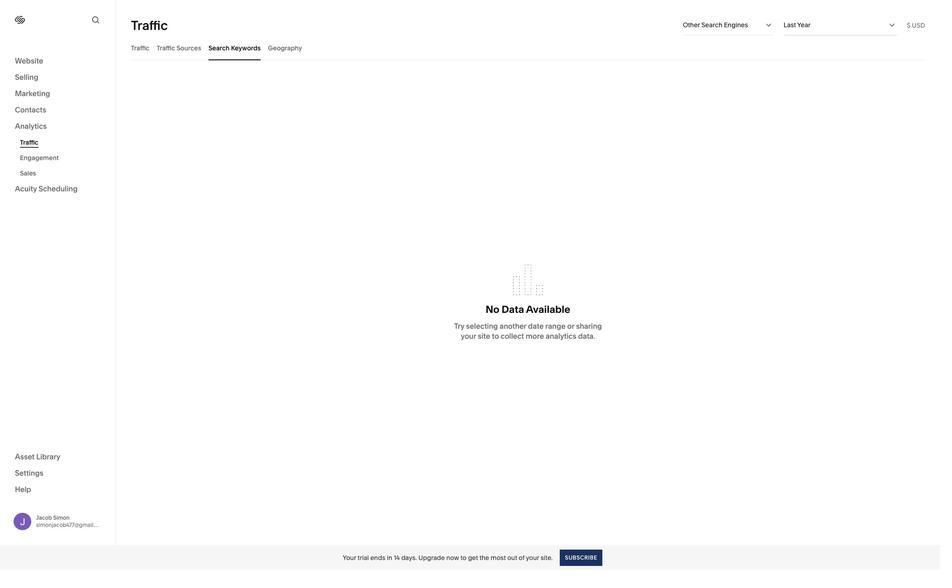 Task type: locate. For each thing, give the bounding box(es) containing it.
traffic button
[[131, 35, 149, 60]]

tab list
[[131, 35, 926, 60]]

1 vertical spatial your
[[526, 554, 539, 562]]

traffic
[[131, 17, 168, 33], [131, 44, 149, 52], [157, 44, 175, 52], [20, 138, 38, 147]]

1 vertical spatial to
[[461, 554, 467, 562]]

available
[[526, 303, 571, 316]]

0 vertical spatial your
[[461, 332, 476, 341]]

engagement link
[[20, 150, 106, 166]]

traffic left sources
[[157, 44, 175, 52]]

help
[[15, 485, 31, 494]]

your right of
[[526, 554, 539, 562]]

website
[[15, 56, 43, 65]]

geography
[[268, 44, 302, 52]]

help link
[[15, 484, 31, 494]]

1 vertical spatial search
[[209, 44, 230, 52]]

your
[[461, 332, 476, 341], [526, 554, 539, 562]]

1 horizontal spatial your
[[526, 554, 539, 562]]

another
[[500, 322, 527, 331]]

your trial ends in 14 days. upgrade now to get the most out of your site.
[[343, 554, 553, 562]]

simonjacob477@gmail.com
[[36, 521, 106, 528]]

out
[[508, 554, 518, 562]]

$
[[907, 21, 911, 29]]

collect
[[501, 332, 524, 341]]

search keywords
[[209, 44, 261, 52]]

your down the try
[[461, 332, 476, 341]]

search
[[702, 21, 723, 29], [209, 44, 230, 52]]

of
[[519, 554, 525, 562]]

to left get
[[461, 554, 467, 562]]

range
[[546, 322, 566, 331]]

sources
[[177, 44, 201, 52]]

0 horizontal spatial to
[[461, 554, 467, 562]]

keywords
[[231, 44, 261, 52]]

other
[[683, 21, 700, 29]]

1 horizontal spatial to
[[492, 332, 499, 341]]

0 vertical spatial to
[[492, 332, 499, 341]]

0 vertical spatial search
[[702, 21, 723, 29]]

marketing link
[[15, 88, 101, 99]]

traffic inside button
[[157, 44, 175, 52]]

simon
[[53, 514, 70, 521]]

marketing
[[15, 89, 50, 98]]

traffic sources
[[157, 44, 201, 52]]

0 horizontal spatial your
[[461, 332, 476, 341]]

more
[[526, 332, 544, 341]]

contacts link
[[15, 105, 101, 116]]

geography button
[[268, 35, 302, 60]]

Other Search Engines field
[[683, 15, 774, 35]]

search right other
[[702, 21, 723, 29]]

jacob
[[36, 514, 52, 521]]

search left keywords
[[209, 44, 230, 52]]

trial
[[358, 554, 369, 562]]

sales link
[[20, 166, 106, 181]]

to right site
[[492, 332, 499, 341]]

to
[[492, 332, 499, 341], [461, 554, 467, 562]]

days.
[[402, 554, 417, 562]]

the
[[480, 554, 490, 562]]

1 horizontal spatial search
[[702, 21, 723, 29]]

acuity scheduling link
[[15, 184, 101, 195]]

analytics link
[[15, 121, 101, 132]]

selling link
[[15, 72, 101, 83]]

0 horizontal spatial search
[[209, 44, 230, 52]]

last year
[[784, 21, 811, 29]]

your
[[343, 554, 356, 562]]

in
[[387, 554, 392, 562]]

analytics
[[15, 122, 47, 131]]

sharing
[[576, 322, 602, 331]]

sales
[[20, 169, 36, 177]]

website link
[[15, 56, 101, 67]]

try selecting another date range or sharing your site to collect more analytics data.
[[454, 322, 602, 341]]

engagement
[[20, 154, 59, 162]]

traffic sources button
[[157, 35, 201, 60]]

try
[[454, 322, 465, 331]]



Task type: vqa. For each thing, say whether or not it's contained in the screenshot.
'We'
no



Task type: describe. For each thing, give the bounding box(es) containing it.
acuity scheduling
[[15, 184, 78, 193]]

get
[[468, 554, 478, 562]]

upgrade
[[419, 554, 445, 562]]

or
[[568, 322, 575, 331]]

date
[[528, 322, 544, 331]]

traffic left traffic sources button
[[131, 44, 149, 52]]

selecting
[[466, 322, 498, 331]]

data.
[[578, 332, 596, 341]]

traffic down analytics
[[20, 138, 38, 147]]

ends
[[371, 554, 386, 562]]

settings link
[[15, 468, 101, 479]]

contacts
[[15, 105, 46, 114]]

other search engines
[[683, 21, 749, 29]]

data
[[502, 303, 524, 316]]

site.
[[541, 554, 553, 562]]

jacob simon simonjacob477@gmail.com
[[36, 514, 106, 528]]

14
[[394, 554, 400, 562]]

search keywords button
[[209, 35, 261, 60]]

usd
[[913, 21, 926, 29]]

your inside the try selecting another date range or sharing your site to collect more analytics data.
[[461, 332, 476, 341]]

site
[[478, 332, 491, 341]]

last
[[784, 21, 797, 29]]

selling
[[15, 73, 38, 82]]

search inside button
[[209, 44, 230, 52]]

library
[[36, 452, 60, 461]]

now
[[447, 554, 459, 562]]

traffic up traffic button
[[131, 17, 168, 33]]

tab list containing traffic
[[131, 35, 926, 60]]

to inside the try selecting another date range or sharing your site to collect more analytics data.
[[492, 332, 499, 341]]

traffic link
[[20, 135, 106, 150]]

analytics
[[546, 332, 577, 341]]

asset library
[[15, 452, 60, 461]]

acuity
[[15, 184, 37, 193]]

subscribe button
[[560, 549, 603, 566]]

subscribe
[[565, 554, 598, 561]]

asset
[[15, 452, 35, 461]]

year
[[798, 21, 811, 29]]

settings
[[15, 468, 43, 477]]

search inside field
[[702, 21, 723, 29]]

most
[[491, 554, 506, 562]]

engines
[[724, 21, 749, 29]]

asset library link
[[15, 452, 101, 462]]

scheduling
[[39, 184, 78, 193]]

$ usd
[[907, 21, 926, 29]]

no data available
[[486, 303, 571, 316]]

no
[[486, 303, 500, 316]]

last year button
[[784, 15, 897, 35]]



